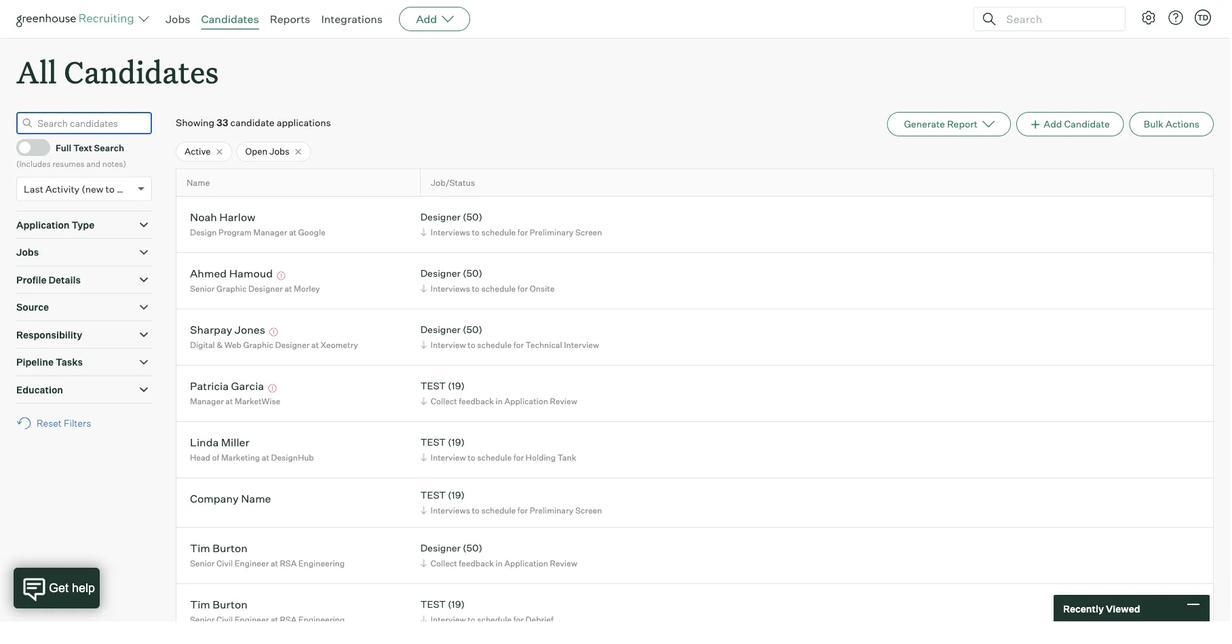 Task type: locate. For each thing, give the bounding box(es) containing it.
1 vertical spatial senior
[[190, 559, 215, 569]]

1 vertical spatial collect
[[431, 559, 457, 569]]

schedule inside designer (50) interviews to schedule for onsite
[[482, 284, 516, 294]]

1 interviews to schedule for preliminary screen link from the top
[[419, 226, 606, 239]]

2 tim from the top
[[190, 598, 210, 612]]

collect
[[431, 396, 457, 406], [431, 559, 457, 569]]

(50) inside the "designer (50) interview to schedule for technical interview"
[[463, 324, 483, 336]]

jobs up the profile
[[16, 247, 39, 258]]

0 vertical spatial preliminary
[[530, 227, 574, 237]]

add
[[416, 12, 437, 26], [1044, 118, 1063, 130]]

at down ahmed hamoud has been in onsite for more than 21 days icon
[[285, 284, 292, 294]]

burton up the civil
[[213, 542, 248, 555]]

tank
[[558, 453, 577, 463]]

profile
[[16, 274, 46, 286]]

0 vertical spatial collect feedback in application review link
[[419, 395, 581, 408]]

jobs left candidates 'link'
[[166, 12, 190, 26]]

application down test (19) interviews to schedule for preliminary screen in the left of the page
[[505, 559, 549, 569]]

designer inside designer (50) collect feedback in application review
[[421, 543, 461, 555]]

designer down sharpay jones has been in technical interview for more than 14 days image
[[275, 340, 310, 350]]

rsa
[[280, 559, 297, 569]]

interviews to schedule for preliminary screen link up designer (50) collect feedback in application review
[[419, 504, 606, 517]]

test for test (19) interview to schedule for holding tank
[[421, 437, 446, 449]]

details
[[48, 274, 81, 286]]

last
[[24, 183, 43, 195]]

at inside noah harlow design program manager at google
[[289, 227, 297, 237]]

(50) inside designer (50) interviews to schedule for onsite
[[463, 268, 483, 280]]

test inside test (19) interviews to schedule for preliminary screen
[[421, 490, 446, 502]]

schedule
[[482, 227, 516, 237], [482, 284, 516, 294], [477, 340, 512, 350], [477, 453, 512, 463], [482, 506, 516, 516]]

review
[[550, 396, 578, 406], [550, 559, 578, 569]]

interviews to schedule for preliminary screen link up designer (50) interviews to schedule for onsite
[[419, 226, 606, 239]]

2 interviews to schedule for preliminary screen link from the top
[[419, 504, 606, 517]]

interviews inside designer (50) interviews to schedule for preliminary screen
[[431, 227, 470, 237]]

test inside test (19) interview to schedule for holding tank
[[421, 437, 446, 449]]

(50) for designer (50) interviews to schedule for preliminary screen
[[463, 211, 483, 223]]

for inside designer (50) interviews to schedule for onsite
[[518, 284, 528, 294]]

candidate reports are now available! apply filters and select "view in app" element
[[888, 112, 1012, 137]]

0 vertical spatial screen
[[576, 227, 603, 237]]

0 vertical spatial tim
[[190, 542, 210, 555]]

0 vertical spatial collect
[[431, 396, 457, 406]]

feedback inside test (19) collect feedback in application review
[[459, 396, 494, 406]]

test (19) interview to schedule for holding tank
[[421, 437, 577, 463]]

application up test (19) interview to schedule for holding tank at left bottom
[[505, 396, 549, 406]]

to inside designer (50) interviews to schedule for onsite
[[472, 284, 480, 294]]

schedule inside test (19) interview to schedule for holding tank
[[477, 453, 512, 463]]

0 vertical spatial jobs
[[166, 12, 190, 26]]

to up test (19) collect feedback in application review
[[468, 340, 476, 350]]

web
[[225, 340, 242, 350]]

burton
[[213, 542, 248, 555], [213, 598, 248, 612]]

review inside test (19) collect feedback in application review
[[550, 396, 578, 406]]

holding
[[526, 453, 556, 463]]

graphic down the 'ahmed hamoud' link
[[217, 284, 247, 294]]

in down test (19) interviews to schedule for preliminary screen in the left of the page
[[496, 559, 503, 569]]

reset
[[37, 418, 62, 430]]

application down last
[[16, 219, 70, 231]]

interviews
[[431, 227, 470, 237], [431, 284, 470, 294], [431, 506, 470, 516]]

2 vertical spatial application
[[505, 559, 549, 569]]

manager
[[254, 227, 287, 237], [190, 396, 224, 406]]

1 tim burton link from the top
[[190, 542, 248, 557]]

senior
[[190, 284, 215, 294], [190, 559, 215, 569]]

test (19) interviews to schedule for preliminary screen
[[421, 490, 603, 516]]

2 test from the top
[[421, 437, 446, 449]]

filters
[[64, 418, 91, 430]]

noah harlow design program manager at google
[[190, 210, 326, 237]]

for inside the "designer (50) interview to schedule for technical interview"
[[514, 340, 524, 350]]

collect inside designer (50) collect feedback in application review
[[431, 559, 457, 569]]

2 preliminary from the top
[[530, 506, 574, 516]]

add for add candidate
[[1044, 118, 1063, 130]]

preliminary inside designer (50) interviews to schedule for preliminary screen
[[530, 227, 574, 237]]

1 screen from the top
[[576, 227, 603, 237]]

tasks
[[56, 357, 83, 368]]

to inside test (19) interviews to schedule for preliminary screen
[[472, 506, 480, 516]]

2 interviews from the top
[[431, 284, 470, 294]]

notes)
[[102, 159, 126, 169]]

ahmed hamoud link
[[190, 267, 273, 282]]

screen inside test (19) interviews to schedule for preliminary screen
[[576, 506, 603, 516]]

generate
[[905, 118, 946, 130]]

1 horizontal spatial name
[[241, 492, 271, 506]]

name right company in the bottom left of the page
[[241, 492, 271, 506]]

manager at marketwise
[[190, 396, 281, 406]]

(50) down test (19) interviews to schedule for preliminary screen in the left of the page
[[463, 543, 483, 555]]

ahmed hamoud
[[190, 267, 273, 280]]

feedback
[[459, 396, 494, 406], [459, 559, 494, 569]]

0 vertical spatial graphic
[[217, 284, 247, 294]]

candidates
[[201, 12, 259, 26], [64, 52, 219, 92]]

1 tim from the top
[[190, 542, 210, 555]]

senior left the civil
[[190, 559, 215, 569]]

at left the rsa
[[271, 559, 278, 569]]

tim burton link for test (19)
[[190, 598, 248, 614]]

(19) inside test (19) interview to schedule for holding tank
[[448, 437, 465, 449]]

1 collect feedback in application review link from the top
[[419, 395, 581, 408]]

interviews for designer (50) interviews to schedule for onsite
[[431, 284, 470, 294]]

1 in from the top
[[496, 396, 503, 406]]

feedback for (19)
[[459, 396, 494, 406]]

designer inside designer (50) interviews to schedule for onsite
[[421, 268, 461, 280]]

jobs right open
[[270, 146, 290, 157]]

Search candidates field
[[16, 112, 152, 135]]

generate report button
[[888, 112, 1012, 137]]

(50) up the interview to schedule for technical interview link
[[463, 324, 483, 336]]

company
[[190, 492, 239, 506]]

designer down 'job/status'
[[421, 211, 461, 223]]

2 feedback from the top
[[459, 559, 494, 569]]

2 review from the top
[[550, 559, 578, 569]]

0 horizontal spatial jobs
[[16, 247, 39, 258]]

review inside designer (50) collect feedback in application review
[[550, 559, 578, 569]]

2 collect from the top
[[431, 559, 457, 569]]

2 senior from the top
[[190, 559, 215, 569]]

(50) inside designer (50) collect feedback in application review
[[463, 543, 483, 555]]

screen for (19)
[[576, 506, 603, 516]]

name down active
[[187, 178, 210, 188]]

1 vertical spatial tim
[[190, 598, 210, 612]]

for left onsite
[[518, 284, 528, 294]]

(50) up interviews to schedule for onsite "link"
[[463, 268, 483, 280]]

designer for designer (50) interviews to schedule for preliminary screen
[[421, 211, 461, 223]]

for left technical
[[514, 340, 524, 350]]

generate report
[[905, 118, 978, 130]]

2 vertical spatial interviews
[[431, 506, 470, 516]]

(19) inside test (19) interviews to schedule for preliminary screen
[[448, 490, 465, 502]]

linda
[[190, 436, 219, 449]]

interviews inside designer (50) interviews to schedule for onsite
[[431, 284, 470, 294]]

1 vertical spatial feedback
[[459, 559, 494, 569]]

feedback up test (19) interview to schedule for holding tank at left bottom
[[459, 396, 494, 406]]

tim burton link down the civil
[[190, 598, 248, 614]]

1 collect from the top
[[431, 396, 457, 406]]

collect feedback in application review link for (19)
[[419, 395, 581, 408]]

feedback up test (19)
[[459, 559, 494, 569]]

to up test (19) interviews to schedule for preliminary screen in the left of the page
[[468, 453, 476, 463]]

application inside test (19) collect feedback in application review
[[505, 396, 549, 406]]

1 vertical spatial graphic
[[243, 340, 274, 350]]

designer inside the "designer (50) interview to schedule for technical interview"
[[421, 324, 461, 336]]

designer
[[421, 211, 461, 223], [421, 268, 461, 280], [249, 284, 283, 294], [421, 324, 461, 336], [275, 340, 310, 350], [421, 543, 461, 555]]

add inside popup button
[[416, 12, 437, 26]]

senior down ahmed
[[190, 284, 215, 294]]

interview inside test (19) interview to schedule for holding tank
[[431, 453, 466, 463]]

for inside designer (50) interviews to schedule for preliminary screen
[[518, 227, 528, 237]]

to up designer (50) interviews to schedule for onsite
[[472, 227, 480, 237]]

at left xeometry
[[312, 340, 319, 350]]

at right marketing
[[262, 453, 269, 463]]

candidate
[[230, 117, 275, 129]]

ahmed
[[190, 267, 227, 280]]

feedback inside designer (50) collect feedback in application review
[[459, 559, 494, 569]]

1 vertical spatial manager
[[190, 396, 224, 406]]

to up the "designer (50) interview to schedule for technical interview" on the left bottom of the page
[[472, 284, 480, 294]]

(19) for test (19) collect feedback in application review
[[448, 380, 465, 392]]

1 vertical spatial screen
[[576, 506, 603, 516]]

(19)
[[448, 380, 465, 392], [448, 437, 465, 449], [448, 490, 465, 502], [448, 599, 465, 611]]

collect feedback in application review link up test (19) interview to schedule for holding tank at left bottom
[[419, 395, 581, 408]]

(50) for designer (50) interviews to schedule for onsite
[[463, 268, 483, 280]]

test
[[421, 380, 446, 392], [421, 437, 446, 449], [421, 490, 446, 502], [421, 599, 446, 611]]

to inside designer (50) interviews to schedule for preliminary screen
[[472, 227, 480, 237]]

0 horizontal spatial add
[[416, 12, 437, 26]]

collect inside test (19) collect feedback in application review
[[431, 396, 457, 406]]

0 vertical spatial interviews to schedule for preliminary screen link
[[419, 226, 606, 239]]

in inside designer (50) collect feedback in application review
[[496, 559, 503, 569]]

1 review from the top
[[550, 396, 578, 406]]

screen inside designer (50) interviews to schedule for preliminary screen
[[576, 227, 603, 237]]

0 vertical spatial in
[[496, 396, 503, 406]]

sharpay jones link
[[190, 323, 265, 339]]

manager down patricia
[[190, 396, 224, 406]]

0 vertical spatial name
[[187, 178, 210, 188]]

designer inside designer (50) interviews to schedule for preliminary screen
[[421, 211, 461, 223]]

2 collect feedback in application review link from the top
[[419, 557, 581, 570]]

in
[[496, 396, 503, 406], [496, 559, 503, 569]]

reset filters button
[[16, 411, 98, 436]]

at left google at the top left of the page
[[289, 227, 297, 237]]

to up designer (50) collect feedback in application review
[[472, 506, 480, 516]]

(19) inside test (19) collect feedback in application review
[[448, 380, 465, 392]]

burton inside "tim burton senior civil engineer at rsa engineering"
[[213, 542, 248, 555]]

1 vertical spatial review
[[550, 559, 578, 569]]

for inside test (19) interview to schedule for holding tank
[[514, 453, 524, 463]]

review for (50)
[[550, 559, 578, 569]]

at inside "tim burton senior civil engineer at rsa engineering"
[[271, 559, 278, 569]]

jobs
[[166, 12, 190, 26], [270, 146, 290, 157], [16, 247, 39, 258]]

to
[[106, 183, 115, 195], [472, 227, 480, 237], [472, 284, 480, 294], [468, 340, 476, 350], [468, 453, 476, 463], [472, 506, 480, 516]]

schedule for designer (50) interview to schedule for technical interview
[[477, 340, 512, 350]]

for inside test (19) interviews to schedule for preliminary screen
[[518, 506, 528, 516]]

3 (19) from the top
[[448, 490, 465, 502]]

to inside test (19) interview to schedule for holding tank
[[468, 453, 476, 463]]

1 horizontal spatial jobs
[[166, 12, 190, 26]]

0 vertical spatial add
[[416, 12, 437, 26]]

screen
[[576, 227, 603, 237], [576, 506, 603, 516]]

interview for (19)
[[431, 453, 466, 463]]

schedule inside the "designer (50) interview to schedule for technical interview"
[[477, 340, 512, 350]]

tim inside "tim burton senior civil engineer at rsa engineering"
[[190, 542, 210, 555]]

configure image
[[1141, 10, 1158, 26]]

3 interviews from the top
[[431, 506, 470, 516]]

1 interviews from the top
[[431, 227, 470, 237]]

2 burton from the top
[[213, 598, 248, 612]]

collect feedback in application review link
[[419, 395, 581, 408], [419, 557, 581, 570]]

test inside test (19) collect feedback in application review
[[421, 380, 446, 392]]

civil
[[217, 559, 233, 569]]

(50) down 'job/status'
[[463, 211, 483, 223]]

at
[[289, 227, 297, 237], [285, 284, 292, 294], [312, 340, 319, 350], [226, 396, 233, 406], [262, 453, 269, 463], [271, 559, 278, 569]]

recently
[[1064, 603, 1105, 615]]

interviews to schedule for preliminary screen link
[[419, 226, 606, 239], [419, 504, 606, 517]]

1 vertical spatial interviews to schedule for preliminary screen link
[[419, 504, 606, 517]]

name
[[187, 178, 210, 188], [241, 492, 271, 506]]

1 test from the top
[[421, 380, 446, 392]]

1 horizontal spatial add
[[1044, 118, 1063, 130]]

preliminary down holding
[[530, 506, 574, 516]]

candidates link
[[201, 12, 259, 26]]

full
[[56, 142, 71, 153]]

0 vertical spatial tim burton link
[[190, 542, 248, 557]]

for for test (19) interview to schedule for holding tank
[[514, 453, 524, 463]]

pipeline
[[16, 357, 54, 368]]

interviews to schedule for preliminary screen link for (19)
[[419, 504, 606, 517]]

1 vertical spatial name
[[241, 492, 271, 506]]

0 vertical spatial feedback
[[459, 396, 494, 406]]

tim burton link up the civil
[[190, 542, 248, 557]]

2 screen from the top
[[576, 506, 603, 516]]

designer up test (19)
[[421, 543, 461, 555]]

1 feedback from the top
[[459, 396, 494, 406]]

4 test from the top
[[421, 599, 446, 611]]

sharpay jones has been in technical interview for more than 14 days image
[[268, 328, 280, 337]]

1 burton from the top
[[213, 542, 248, 555]]

3 test from the top
[[421, 490, 446, 502]]

manager right program on the top of page
[[254, 227, 287, 237]]

screen for (50)
[[576, 227, 603, 237]]

in up test (19) interview to schedule for holding tank at left bottom
[[496, 396, 503, 406]]

tim burton link
[[190, 542, 248, 557], [190, 598, 248, 614]]

patricia
[[190, 379, 229, 393]]

for up designer (50) interviews to schedule for onsite
[[518, 227, 528, 237]]

0 horizontal spatial name
[[187, 178, 210, 188]]

for
[[518, 227, 528, 237], [518, 284, 528, 294], [514, 340, 524, 350], [514, 453, 524, 463], [518, 506, 528, 516]]

to left old)
[[106, 183, 115, 195]]

to inside the "designer (50) interview to schedule for technical interview"
[[468, 340, 476, 350]]

schedule for designer (50) interviews to schedule for preliminary screen
[[482, 227, 516, 237]]

company name link
[[190, 492, 271, 508]]

graphic down jones
[[243, 340, 274, 350]]

0 vertical spatial senior
[[190, 284, 215, 294]]

candidates down jobs link
[[64, 52, 219, 92]]

at inside linda miller head of marketing at designhub
[[262, 453, 269, 463]]

schedule left holding
[[477, 453, 512, 463]]

schedule left onsite
[[482, 284, 516, 294]]

for up designer (50) collect feedback in application review
[[518, 506, 528, 516]]

schedule up designer (50) collect feedback in application review
[[482, 506, 516, 516]]

interviews to schedule for onsite link
[[419, 282, 558, 295]]

burton down the civil
[[213, 598, 248, 612]]

application
[[16, 219, 70, 231], [505, 396, 549, 406], [505, 559, 549, 569]]

to for designer (50) interviews to schedule for onsite
[[472, 284, 480, 294]]

1 vertical spatial add
[[1044, 118, 1063, 130]]

1 horizontal spatial manager
[[254, 227, 287, 237]]

designer (50) interviews to schedule for preliminary screen
[[421, 211, 603, 237]]

feedback for (50)
[[459, 559, 494, 569]]

interview to schedule for technical interview link
[[419, 339, 603, 351]]

hamoud
[[229, 267, 273, 280]]

Search text field
[[1004, 9, 1114, 29]]

preliminary for (19)
[[530, 506, 574, 516]]

0 vertical spatial review
[[550, 396, 578, 406]]

bulk actions
[[1145, 118, 1200, 130]]

collect feedback in application review link for (50)
[[419, 557, 581, 570]]

to for designer (50) interviews to schedule for preliminary screen
[[472, 227, 480, 237]]

graphic
[[217, 284, 247, 294], [243, 340, 274, 350]]

2 tim burton link from the top
[[190, 598, 248, 614]]

integrations
[[321, 12, 383, 26]]

td button
[[1196, 10, 1212, 26]]

0 vertical spatial manager
[[254, 227, 287, 237]]

2 horizontal spatial jobs
[[270, 146, 290, 157]]

add candidate link
[[1017, 112, 1125, 137]]

(50) for designer (50) interview to schedule for technical interview
[[463, 324, 483, 336]]

4 (19) from the top
[[448, 599, 465, 611]]

2 in from the top
[[496, 559, 503, 569]]

schedule inside test (19) interviews to schedule for preliminary screen
[[482, 506, 516, 516]]

application inside designer (50) collect feedback in application review
[[505, 559, 549, 569]]

preliminary inside test (19) interviews to schedule for preliminary screen
[[530, 506, 574, 516]]

1 (50) from the top
[[463, 211, 483, 223]]

for left holding
[[514, 453, 524, 463]]

3 (50) from the top
[[463, 324, 483, 336]]

for for test (19) interviews to schedule for preliminary screen
[[518, 506, 528, 516]]

1 vertical spatial in
[[496, 559, 503, 569]]

1 vertical spatial preliminary
[[530, 506, 574, 516]]

sharpay jones
[[190, 323, 265, 337]]

1 vertical spatial collect feedback in application review link
[[419, 557, 581, 570]]

0 vertical spatial interviews
[[431, 227, 470, 237]]

ahmed hamoud has been in onsite for more than 21 days image
[[275, 272, 288, 280]]

designer up interviews to schedule for onsite "link"
[[421, 268, 461, 280]]

test for test (19) interviews to schedule for preliminary screen
[[421, 490, 446, 502]]

1 preliminary from the top
[[530, 227, 574, 237]]

preliminary up onsite
[[530, 227, 574, 237]]

1 vertical spatial tim burton link
[[190, 598, 248, 614]]

(50) inside designer (50) interviews to schedule for preliminary screen
[[463, 211, 483, 223]]

4 (50) from the top
[[463, 543, 483, 555]]

interview for (50)
[[431, 340, 466, 350]]

schedule up designer (50) interviews to schedule for onsite
[[482, 227, 516, 237]]

interviews inside test (19) interviews to schedule for preliminary screen
[[431, 506, 470, 516]]

candidates right jobs link
[[201, 12, 259, 26]]

1 (19) from the top
[[448, 380, 465, 392]]

jobs link
[[166, 12, 190, 26]]

burton for tim burton senior civil engineer at rsa engineering
[[213, 542, 248, 555]]

0 vertical spatial burton
[[213, 542, 248, 555]]

1 vertical spatial burton
[[213, 598, 248, 612]]

2 (19) from the top
[[448, 437, 465, 449]]

in inside test (19) collect feedback in application review
[[496, 396, 503, 406]]

test (19) collect feedback in application review
[[421, 380, 578, 406]]

0 vertical spatial candidates
[[201, 12, 259, 26]]

collect feedback in application review link down test (19) interviews to schedule for preliminary screen in the left of the page
[[419, 557, 581, 570]]

1 vertical spatial application
[[505, 396, 549, 406]]

schedule inside designer (50) interviews to schedule for preliminary screen
[[482, 227, 516, 237]]

at for &
[[312, 340, 319, 350]]

1 vertical spatial interviews
[[431, 284, 470, 294]]

schedule up test (19) collect feedback in application review
[[477, 340, 512, 350]]

profile details
[[16, 274, 81, 286]]

2 (50) from the top
[[463, 268, 483, 280]]

designer down interviews to schedule for onsite "link"
[[421, 324, 461, 336]]



Task type: describe. For each thing, give the bounding box(es) containing it.
patricia garcia has been in application review for more than 5 days image
[[267, 385, 279, 393]]

preliminary for (50)
[[530, 227, 574, 237]]

engineering
[[299, 559, 345, 569]]

to for designer (50) interview to schedule for technical interview
[[468, 340, 476, 350]]

patricia garcia link
[[190, 379, 264, 395]]

greenhouse recruiting image
[[16, 11, 139, 27]]

to for test (19) interviews to schedule for preliminary screen
[[472, 506, 480, 516]]

(50) for designer (50) collect feedback in application review
[[463, 543, 483, 555]]

tim for tim burton senior civil engineer at rsa engineering
[[190, 542, 210, 555]]

noah
[[190, 210, 217, 224]]

showing
[[176, 117, 215, 129]]

pipeline tasks
[[16, 357, 83, 368]]

designer for designer (50) interviews to schedule for onsite
[[421, 268, 461, 280]]

in for (19)
[[496, 396, 503, 406]]

at for burton
[[271, 559, 278, 569]]

(19) for test (19) interviews to schedule for preliminary screen
[[448, 490, 465, 502]]

bulk actions link
[[1130, 112, 1215, 137]]

review for (19)
[[550, 396, 578, 406]]

tim for tim burton
[[190, 598, 210, 612]]

(19) for test (19) interview to schedule for holding tank
[[448, 437, 465, 449]]

designer down ahmed hamoud has been in onsite for more than 21 days icon
[[249, 284, 283, 294]]

collect for designer
[[431, 559, 457, 569]]

recently viewed
[[1064, 603, 1141, 615]]

schedule for test (19) interview to schedule for holding tank
[[477, 453, 512, 463]]

designer for designer (50) collect feedback in application review
[[421, 543, 461, 555]]

0 vertical spatial application
[[16, 219, 70, 231]]

jones
[[235, 323, 265, 337]]

noah harlow link
[[190, 210, 256, 226]]

text
[[73, 142, 92, 153]]

source
[[16, 302, 49, 313]]

company name
[[190, 492, 271, 506]]

viewed
[[1107, 603, 1141, 615]]

application for designer (50)
[[505, 559, 549, 569]]

test for test (19)
[[421, 599, 446, 611]]

engineer
[[235, 559, 269, 569]]

for for designer (50) interview to schedule for technical interview
[[514, 340, 524, 350]]

senior inside "tim burton senior civil engineer at rsa engineering"
[[190, 559, 215, 569]]

at for miller
[[262, 453, 269, 463]]

1 vertical spatial jobs
[[270, 146, 290, 157]]

active
[[185, 146, 211, 157]]

all
[[16, 52, 57, 92]]

burton for tim burton
[[213, 598, 248, 612]]

at for harlow
[[289, 227, 297, 237]]

last activity (new to old)
[[24, 183, 134, 195]]

marketing
[[221, 453, 260, 463]]

interviews to schedule for preliminary screen link for (50)
[[419, 226, 606, 239]]

designer (50) interview to schedule for technical interview
[[421, 324, 600, 350]]

and
[[86, 159, 100, 169]]

senior graphic designer at morley
[[190, 284, 320, 294]]

showing 33 candidate applications
[[176, 117, 331, 129]]

in for (50)
[[496, 559, 503, 569]]

search
[[94, 142, 124, 153]]

digital
[[190, 340, 215, 350]]

actions
[[1166, 118, 1200, 130]]

add for add
[[416, 12, 437, 26]]

patricia garcia
[[190, 379, 264, 393]]

to for last activity (new to old)
[[106, 183, 115, 195]]

reset filters
[[37, 418, 91, 430]]

designer for designer (50) interview to schedule for technical interview
[[421, 324, 461, 336]]

add candidate
[[1044, 118, 1111, 130]]

xeometry
[[321, 340, 358, 350]]

1 vertical spatial candidates
[[64, 52, 219, 92]]

for for designer (50) interviews to schedule for onsite
[[518, 284, 528, 294]]

schedule for test (19) interviews to schedule for preliminary screen
[[482, 506, 516, 516]]

bulk
[[1145, 118, 1164, 130]]

linda miller link
[[190, 436, 250, 451]]

(includes
[[16, 159, 51, 169]]

marketwise
[[235, 396, 281, 406]]

morley
[[294, 284, 320, 294]]

type
[[72, 219, 95, 231]]

application for test (19)
[[505, 396, 549, 406]]

google
[[298, 227, 326, 237]]

miller
[[221, 436, 250, 449]]

design
[[190, 227, 217, 237]]

designer (50) collect feedback in application review
[[421, 543, 578, 569]]

td button
[[1193, 7, 1215, 29]]

1 senior from the top
[[190, 284, 215, 294]]

education
[[16, 384, 63, 396]]

interviews for test (19) interviews to schedule for preliminary screen
[[431, 506, 470, 516]]

candidate
[[1065, 118, 1111, 130]]

job/status
[[431, 178, 475, 188]]

sharpay
[[190, 323, 232, 337]]

digital & web graphic designer at xeometry
[[190, 340, 358, 350]]

last activity (new to old) option
[[24, 183, 134, 195]]

head
[[190, 453, 210, 463]]

reports link
[[270, 12, 311, 26]]

&
[[217, 340, 223, 350]]

integrations link
[[321, 12, 383, 26]]

interviews for designer (50) interviews to schedule for preliminary screen
[[431, 227, 470, 237]]

collect for test
[[431, 396, 457, 406]]

technical
[[526, 340, 563, 350]]

application type
[[16, 219, 95, 231]]

garcia
[[231, 379, 264, 393]]

reports
[[270, 12, 311, 26]]

activity
[[45, 183, 80, 195]]

33
[[217, 117, 228, 129]]

responsibility
[[16, 329, 82, 341]]

test for test (19) collect feedback in application review
[[421, 380, 446, 392]]

tim burton link for designer (50)
[[190, 542, 248, 557]]

to for test (19) interview to schedule for holding tank
[[468, 453, 476, 463]]

open
[[245, 146, 268, 157]]

2 vertical spatial jobs
[[16, 247, 39, 258]]

tim burton
[[190, 598, 248, 612]]

(19) for test (19)
[[448, 599, 465, 611]]

program
[[219, 227, 252, 237]]

0 horizontal spatial manager
[[190, 396, 224, 406]]

manager inside noah harlow design program manager at google
[[254, 227, 287, 237]]

checkmark image
[[22, 142, 33, 152]]

all candidates
[[16, 52, 219, 92]]

schedule for designer (50) interviews to schedule for onsite
[[482, 284, 516, 294]]

of
[[212, 453, 220, 463]]

name inside company name link
[[241, 492, 271, 506]]

old)
[[117, 183, 134, 195]]

designhub
[[271, 453, 314, 463]]

interview to schedule for holding tank link
[[419, 451, 580, 464]]

designer (50) interviews to schedule for onsite
[[421, 268, 555, 294]]

for for designer (50) interviews to schedule for preliminary screen
[[518, 227, 528, 237]]

(new
[[82, 183, 104, 195]]

at down patricia garcia link
[[226, 396, 233, 406]]

report
[[948, 118, 978, 130]]

open jobs
[[245, 146, 290, 157]]

test (19)
[[421, 599, 465, 611]]

tim burton senior civil engineer at rsa engineering
[[190, 542, 345, 569]]

harlow
[[220, 210, 256, 224]]



Task type: vqa. For each thing, say whether or not it's contained in the screenshot.
Generate Report
yes



